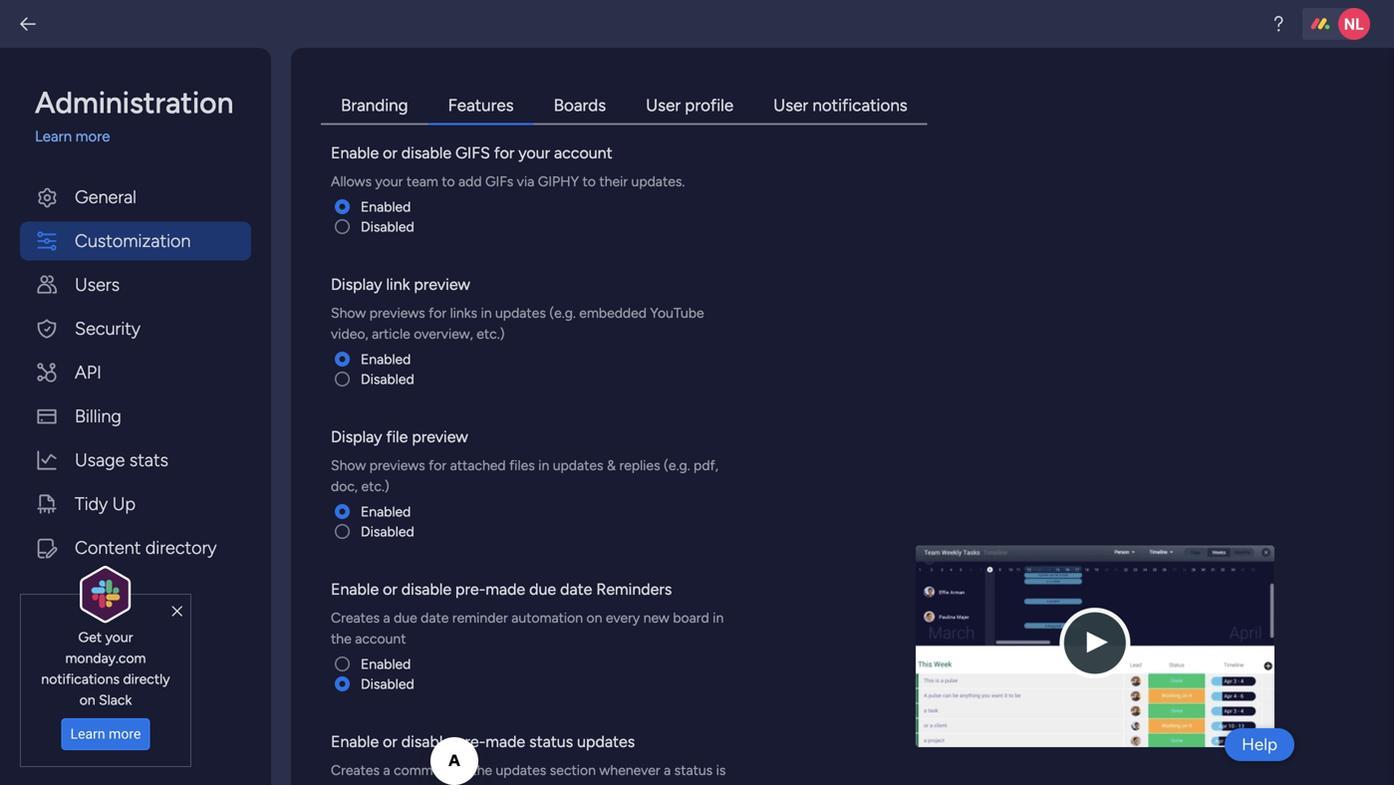 Task type: locate. For each thing, give the bounding box(es) containing it.
2 previews from the top
[[370, 457, 425, 474]]

1 vertical spatial previews
[[370, 457, 425, 474]]

1 horizontal spatial to
[[583, 173, 596, 190]]

or for enable or disable pre-made status updates
[[383, 733, 397, 752]]

2 disabled from the top
[[361, 371, 414, 388]]

0 horizontal spatial account
[[355, 630, 406, 647]]

1 enabled from the top
[[361, 198, 411, 215]]

1 vertical spatial the
[[472, 762, 492, 779]]

updates left &
[[553, 457, 604, 474]]

in inside show previews for attached files in updates & replies (e.g. pdf, doc, etc.)
[[538, 457, 549, 474]]

show
[[331, 304, 366, 321], [331, 457, 366, 474]]

enabled
[[361, 198, 411, 215], [361, 351, 411, 368], [361, 503, 411, 520], [361, 656, 411, 673]]

1 horizontal spatial notifications
[[813, 95, 908, 116]]

creates a due date reminder automation on every new board in the account
[[331, 609, 724, 647]]

preview
[[414, 275, 470, 294], [412, 428, 468, 447]]

status
[[529, 733, 573, 752], [674, 762, 713, 779]]

0 vertical spatial preview
[[414, 275, 470, 294]]

pdf,
[[694, 457, 718, 474]]

enabled for display link preview
[[361, 351, 411, 368]]

usage stats button
[[20, 441, 251, 480]]

3 disable from the top
[[401, 733, 452, 752]]

1 vertical spatial pre-
[[456, 733, 486, 752]]

2 creates from the top
[[331, 762, 380, 779]]

preview right file
[[412, 428, 468, 447]]

0 horizontal spatial due
[[394, 609, 417, 626]]

user for user notifications
[[774, 95, 808, 116]]

more down administration
[[76, 128, 110, 146]]

updates up whenever on the left
[[577, 733, 635, 752]]

for inside show previews for links in updates (e.g. embedded youtube video, article overview, etc.)
[[429, 304, 447, 321]]

0 vertical spatial learn
[[35, 128, 72, 146]]

1 vertical spatial made
[[486, 733, 525, 752]]

status inside 'creates a comment in the updates section whenever a status is marked as done with quick reply options'
[[674, 762, 713, 779]]

show for display file preview
[[331, 457, 366, 474]]

general button
[[20, 178, 251, 217]]

2 vertical spatial disable
[[401, 733, 452, 752]]

api button
[[20, 353, 251, 392]]

1 vertical spatial date
[[421, 609, 449, 626]]

dapulse x slim image
[[172, 603, 182, 621]]

dapulse x slim image
[[1245, 560, 1259, 579]]

1 vertical spatial your
[[375, 173, 403, 190]]

creates inside creates a due date reminder automation on every new board in the account
[[331, 609, 380, 626]]

0 vertical spatial date
[[560, 580, 592, 599]]

0 horizontal spatial etc.)
[[361, 478, 390, 495]]

in right links
[[481, 304, 492, 321]]

0 horizontal spatial user
[[646, 95, 681, 116]]

notifications inside user notifications link
[[813, 95, 908, 116]]

updates up reply
[[496, 762, 547, 779]]

enable for enable or disable pre-made status updates
[[331, 733, 379, 752]]

api
[[75, 362, 102, 383]]

disabled down article
[[361, 371, 414, 388]]

0 horizontal spatial (e.g.
[[549, 304, 576, 321]]

status up section
[[529, 733, 573, 752]]

2 show from the top
[[331, 457, 366, 474]]

0 vertical spatial due
[[529, 580, 556, 599]]

previews
[[370, 304, 425, 321], [370, 457, 425, 474]]

0 vertical spatial show
[[331, 304, 366, 321]]

more inside button
[[109, 726, 141, 743]]

user
[[646, 95, 681, 116], [774, 95, 808, 116]]

0 horizontal spatial notifications
[[41, 671, 120, 688]]

creates inside 'creates a comment in the updates section whenever a status is marked as done with quick reply options'
[[331, 762, 380, 779]]

your inside "get your monday.com notifications directly on slack"
[[105, 629, 133, 646]]

1 vertical spatial display
[[331, 428, 382, 447]]

display left file
[[331, 428, 382, 447]]

user profile
[[646, 95, 734, 116]]

on inside creates a due date reminder automation on every new board in the account
[[587, 609, 602, 626]]

your up monday.com
[[105, 629, 133, 646]]

2 vertical spatial your
[[105, 629, 133, 646]]

0 horizontal spatial date
[[421, 609, 449, 626]]

3 enabled from the top
[[361, 503, 411, 520]]

users button
[[20, 266, 251, 304]]

updates right links
[[495, 304, 546, 321]]

date up automation
[[560, 580, 592, 599]]

(e.g. left pdf,
[[664, 457, 690, 474]]

preview for display file preview
[[412, 428, 468, 447]]

2 disable from the top
[[401, 580, 452, 599]]

show inside show previews for attached files in updates & replies (e.g. pdf, doc, etc.)
[[331, 457, 366, 474]]

disabled
[[361, 218, 414, 235], [361, 371, 414, 388], [361, 523, 414, 540], [361, 676, 414, 693]]

0 vertical spatial etc.)
[[477, 325, 505, 342]]

1 creates from the top
[[331, 609, 380, 626]]

1 horizontal spatial user
[[774, 95, 808, 116]]

2 enable from the top
[[331, 580, 379, 599]]

(e.g. inside show previews for attached files in updates & replies (e.g. pdf, doc, etc.)
[[664, 457, 690, 474]]

to left add at the top of the page
[[442, 173, 455, 190]]

1 horizontal spatial etc.)
[[477, 325, 505, 342]]

0 vertical spatial (e.g.
[[549, 304, 576, 321]]

1 disable from the top
[[401, 144, 452, 162]]

0 vertical spatial your
[[518, 144, 550, 162]]

previews for file
[[370, 457, 425, 474]]

etc.) inside show previews for attached files in updates & replies (e.g. pdf, doc, etc.)
[[361, 478, 390, 495]]

1 vertical spatial status
[[674, 762, 713, 779]]

pre- up 'quick'
[[456, 733, 486, 752]]

status left 'is' on the bottom right
[[674, 762, 713, 779]]

tidy
[[75, 493, 108, 515]]

0 vertical spatial creates
[[331, 609, 380, 626]]

more down slack
[[109, 726, 141, 743]]

1 show from the top
[[331, 304, 366, 321]]

user left profile
[[646, 95, 681, 116]]

more
[[76, 128, 110, 146], [109, 726, 141, 743]]

as
[[380, 783, 394, 785]]

made for due
[[486, 580, 525, 599]]

security button
[[20, 309, 251, 348]]

3 or from the top
[[383, 733, 397, 752]]

0 vertical spatial the
[[331, 630, 352, 647]]

0 horizontal spatial to
[[442, 173, 455, 190]]

0 vertical spatial on
[[587, 609, 602, 626]]

user inside 'link'
[[646, 95, 681, 116]]

1 horizontal spatial the
[[472, 762, 492, 779]]

2 pre- from the top
[[456, 733, 486, 752]]

0 horizontal spatial the
[[331, 630, 352, 647]]

previews down file
[[370, 457, 425, 474]]

1 disabled from the top
[[361, 218, 414, 235]]

0 vertical spatial notifications
[[813, 95, 908, 116]]

in up 'with'
[[457, 762, 468, 779]]

show up doc,
[[331, 457, 366, 474]]

account
[[554, 144, 613, 162], [355, 630, 406, 647]]

your for get your monday.com notifications directly on slack
[[105, 629, 133, 646]]

updates inside 'creates a comment in the updates section whenever a status is marked as done with quick reply options'
[[496, 762, 547, 779]]

learn more
[[70, 726, 141, 743]]

enable
[[331, 144, 379, 162], [331, 580, 379, 599], [331, 733, 379, 752]]

preview for display link preview
[[414, 275, 470, 294]]

enable or disable pre-made due date reminders
[[331, 580, 672, 599]]

in right "board"
[[713, 609, 724, 626]]

1 horizontal spatial status
[[674, 762, 713, 779]]

date
[[560, 580, 592, 599], [421, 609, 449, 626]]

previews inside show previews for links in updates (e.g. embedded youtube video, article overview, etc.)
[[370, 304, 425, 321]]

0 vertical spatial account
[[554, 144, 613, 162]]

video,
[[331, 325, 368, 342]]

1 user from the left
[[646, 95, 681, 116]]

1 pre- from the top
[[456, 580, 486, 599]]

1 vertical spatial on
[[79, 692, 95, 709]]

links
[[450, 304, 477, 321]]

your up via
[[518, 144, 550, 162]]

via
[[517, 173, 535, 190]]

4 enabled from the top
[[361, 656, 411, 673]]

1 vertical spatial enable
[[331, 580, 379, 599]]

back to workspace image
[[18, 14, 38, 34]]

learn more button
[[61, 718, 150, 751]]

1 vertical spatial preview
[[412, 428, 468, 447]]

monday.com
[[65, 650, 146, 667]]

2 made from the top
[[486, 733, 525, 752]]

updates
[[495, 304, 546, 321], [553, 457, 604, 474], [577, 733, 635, 752], [496, 762, 547, 779]]

doc,
[[331, 478, 358, 495]]

the
[[331, 630, 352, 647], [472, 762, 492, 779]]

2 vertical spatial for
[[429, 457, 447, 474]]

display left the link
[[331, 275, 382, 294]]

show for display link preview
[[331, 304, 366, 321]]

automation
[[512, 609, 583, 626]]

1 vertical spatial learn
[[70, 726, 105, 743]]

1 vertical spatial account
[[355, 630, 406, 647]]

1 vertical spatial notifications
[[41, 671, 120, 688]]

get
[[78, 629, 102, 646]]

0 horizontal spatial on
[[79, 692, 95, 709]]

creates
[[331, 609, 380, 626], [331, 762, 380, 779]]

1 display from the top
[[331, 275, 382, 294]]

tidy up button
[[20, 485, 251, 524]]

more inside administration learn more
[[76, 128, 110, 146]]

0 vertical spatial made
[[486, 580, 525, 599]]

etc.) down links
[[477, 325, 505, 342]]

1 vertical spatial disable
[[401, 580, 452, 599]]

show inside show previews for links in updates (e.g. embedded youtube video, article overview, etc.)
[[331, 304, 366, 321]]

or
[[383, 144, 397, 162], [383, 580, 397, 599], [383, 733, 397, 752]]

your
[[518, 144, 550, 162], [375, 173, 403, 190], [105, 629, 133, 646]]

0 vertical spatial display
[[331, 275, 382, 294]]

a left the reminder
[[383, 609, 390, 626]]

4 disabled from the top
[[361, 676, 414, 693]]

date left the reminder
[[421, 609, 449, 626]]

made
[[486, 580, 525, 599], [486, 733, 525, 752]]

whenever
[[599, 762, 660, 779]]

2 user from the left
[[774, 95, 808, 116]]

learn down administration
[[35, 128, 72, 146]]

show up video,
[[331, 304, 366, 321]]

for inside show previews for attached files in updates & replies (e.g. pdf, doc, etc.)
[[429, 457, 447, 474]]

for
[[494, 144, 515, 162], [429, 304, 447, 321], [429, 457, 447, 474]]

(e.g. left embedded
[[549, 304, 576, 321]]

account inside creates a due date reminder automation on every new board in the account
[[355, 630, 406, 647]]

made up the reminder
[[486, 580, 525, 599]]

for left 'attached'
[[429, 457, 447, 474]]

attached
[[450, 457, 506, 474]]

on inside "get your monday.com notifications directly on slack"
[[79, 692, 95, 709]]

0 vertical spatial pre-
[[456, 580, 486, 599]]

etc.) right doc,
[[361, 478, 390, 495]]

2 vertical spatial or
[[383, 733, 397, 752]]

user for user profile
[[646, 95, 681, 116]]

content directory button
[[20, 529, 251, 568]]

board
[[673, 609, 709, 626]]

on left every
[[587, 609, 602, 626]]

0 horizontal spatial your
[[105, 629, 133, 646]]

pre-
[[456, 580, 486, 599], [456, 733, 486, 752]]

2 display from the top
[[331, 428, 382, 447]]

reminder
[[452, 609, 508, 626]]

display for display link preview
[[331, 275, 382, 294]]

1 vertical spatial creates
[[331, 762, 380, 779]]

disabled down file
[[361, 523, 414, 540]]

their
[[599, 173, 628, 190]]

date inside creates a due date reminder automation on every new board in the account
[[421, 609, 449, 626]]

0 vertical spatial more
[[76, 128, 110, 146]]

2 or from the top
[[383, 580, 397, 599]]

add
[[459, 173, 482, 190]]

1 made from the top
[[486, 580, 525, 599]]

display
[[331, 275, 382, 294], [331, 428, 382, 447]]

etc.) for display file preview
[[361, 478, 390, 495]]

up
[[112, 493, 136, 515]]

1 vertical spatial due
[[394, 609, 417, 626]]

billing button
[[20, 397, 251, 436]]

on
[[587, 609, 602, 626], [79, 692, 95, 709]]

notifications
[[813, 95, 908, 116], [41, 671, 120, 688]]

2 to from the left
[[583, 173, 596, 190]]

due left the reminder
[[394, 609, 417, 626]]

for up allows your team to add gifs via giphy to their updates.
[[494, 144, 515, 162]]

in right 'files'
[[538, 457, 549, 474]]

1 horizontal spatial on
[[587, 609, 602, 626]]

is
[[716, 762, 726, 779]]

etc.) for display link preview
[[477, 325, 505, 342]]

a up as
[[383, 762, 390, 779]]

user notifications
[[774, 95, 908, 116]]

1 enable from the top
[[331, 144, 379, 162]]

2 vertical spatial enable
[[331, 733, 379, 752]]

2 enabled from the top
[[361, 351, 411, 368]]

your left the team
[[375, 173, 403, 190]]

1 vertical spatial or
[[383, 580, 397, 599]]

user right profile
[[774, 95, 808, 116]]

1 vertical spatial for
[[429, 304, 447, 321]]

to left their
[[583, 173, 596, 190]]

1 vertical spatial show
[[331, 457, 366, 474]]

general
[[75, 186, 136, 208]]

link
[[386, 275, 410, 294]]

pre- up the reminder
[[456, 580, 486, 599]]

1 horizontal spatial (e.g.
[[664, 457, 690, 474]]

help image
[[1269, 14, 1289, 34]]

updates inside show previews for links in updates (e.g. embedded youtube video, article overview, etc.)
[[495, 304, 546, 321]]

previews inside show previews for attached files in updates & replies (e.g. pdf, doc, etc.)
[[370, 457, 425, 474]]

billing
[[75, 406, 122, 427]]

a inside creates a due date reminder automation on every new board in the account
[[383, 609, 390, 626]]

on left slack
[[79, 692, 95, 709]]

1 vertical spatial (e.g.
[[664, 457, 690, 474]]

learn
[[35, 128, 72, 146], [70, 726, 105, 743]]

gifs
[[456, 144, 490, 162]]

0 vertical spatial or
[[383, 144, 397, 162]]

previews up article
[[370, 304, 425, 321]]

0 vertical spatial status
[[529, 733, 573, 752]]

made up 'creates a comment in the updates section whenever a status is marked as done with quick reply options'
[[486, 733, 525, 752]]

a for enable or disable pre-made status updates
[[383, 762, 390, 779]]

1 or from the top
[[383, 144, 397, 162]]

done
[[398, 783, 429, 785]]

(e.g.
[[549, 304, 576, 321], [664, 457, 690, 474]]

disable for enable or disable pre-made due date reminders
[[401, 580, 452, 599]]

user notifications link
[[754, 88, 928, 125]]

due up automation
[[529, 580, 556, 599]]

1 horizontal spatial your
[[375, 173, 403, 190]]

3 disabled from the top
[[361, 523, 414, 540]]

a right whenever on the left
[[664, 762, 671, 779]]

disabled for display file preview
[[361, 523, 414, 540]]

1 vertical spatial etc.)
[[361, 478, 390, 495]]

0 vertical spatial enable
[[331, 144, 379, 162]]

0 vertical spatial previews
[[370, 304, 425, 321]]

display link preview
[[331, 275, 470, 294]]

for up overview,
[[429, 304, 447, 321]]

etc.) inside show previews for links in updates (e.g. embedded youtube video, article overview, etc.)
[[477, 325, 505, 342]]

disable
[[401, 144, 452, 162], [401, 580, 452, 599], [401, 733, 452, 752]]

due inside creates a due date reminder automation on every new board in the account
[[394, 609, 417, 626]]

1 vertical spatial more
[[109, 726, 141, 743]]

enable for enable or disable gifs for your account
[[331, 144, 379, 162]]

youtube
[[650, 304, 704, 321]]

1 previews from the top
[[370, 304, 425, 321]]

every
[[606, 609, 640, 626]]

learn down slack
[[70, 726, 105, 743]]

disabled up comment
[[361, 676, 414, 693]]

3 enable from the top
[[331, 733, 379, 752]]

preview up links
[[414, 275, 470, 294]]

0 vertical spatial disable
[[401, 144, 452, 162]]

disabled down the team
[[361, 218, 414, 235]]

with
[[433, 783, 460, 785]]



Task type: vqa. For each thing, say whether or not it's contained in the screenshot.


Task type: describe. For each thing, give the bounding box(es) containing it.
pre- for status
[[456, 733, 486, 752]]

1 to from the left
[[442, 173, 455, 190]]

customization
[[75, 230, 191, 252]]

or for enable or disable pre-made due date reminders
[[383, 580, 397, 599]]

pre- for due
[[456, 580, 486, 599]]

options
[[535, 783, 582, 785]]

user profile link
[[626, 88, 754, 125]]

1 horizontal spatial due
[[529, 580, 556, 599]]

enabled for enable or disable gifs for your account
[[361, 198, 411, 215]]

overview,
[[414, 325, 473, 342]]

enable for enable or disable pre-made due date reminders
[[331, 580, 379, 599]]

2 horizontal spatial your
[[518, 144, 550, 162]]

for for display file preview
[[429, 457, 447, 474]]

in inside creates a due date reminder automation on every new board in the account
[[713, 609, 724, 626]]

help button
[[1225, 729, 1295, 761]]

help
[[1242, 735, 1278, 755]]

administration
[[35, 85, 234, 121]]

customization button
[[20, 222, 251, 261]]

your for allows your team to add gifs via giphy to their updates.
[[375, 173, 403, 190]]

made for status
[[486, 733, 525, 752]]

display file preview
[[331, 428, 468, 447]]

directory
[[145, 537, 217, 559]]

in inside 'creates a comment in the updates section whenever a status is marked as done with quick reply options'
[[457, 762, 468, 779]]

noah lott image
[[1339, 8, 1370, 40]]

disable for enable or disable pre-made status updates
[[401, 733, 452, 752]]

for for display link preview
[[429, 304, 447, 321]]

&
[[607, 457, 616, 474]]

embedded
[[579, 304, 647, 321]]

or for enable or disable gifs for your account
[[383, 144, 397, 162]]

branding link
[[321, 88, 428, 125]]

disabled for enable or disable gifs for your account
[[361, 218, 414, 235]]

security
[[75, 318, 141, 339]]

enabled for display file preview
[[361, 503, 411, 520]]

new
[[644, 609, 670, 626]]

article
[[372, 325, 410, 342]]

1 horizontal spatial date
[[560, 580, 592, 599]]

content directory
[[75, 537, 217, 559]]

comment
[[394, 762, 454, 779]]

usage stats
[[75, 450, 168, 471]]

profile
[[685, 95, 734, 116]]

team
[[406, 173, 438, 190]]

disabled for display link preview
[[361, 371, 414, 388]]

disable for enable or disable gifs for your account
[[401, 144, 452, 162]]

updates inside show previews for attached files in updates & replies (e.g. pdf, doc, etc.)
[[553, 457, 604, 474]]

branding
[[341, 95, 408, 116]]

0 vertical spatial for
[[494, 144, 515, 162]]

content
[[75, 537, 141, 559]]

replies
[[619, 457, 660, 474]]

enable or disable pre-made status updates
[[331, 733, 635, 752]]

slack
[[99, 692, 132, 709]]

enable or disable gifs for your account
[[331, 144, 613, 162]]

0 horizontal spatial status
[[529, 733, 573, 752]]

tidy up
[[75, 493, 136, 515]]

show previews for attached files in updates & replies (e.g. pdf, doc, etc.)
[[331, 457, 718, 495]]

allows
[[331, 173, 372, 190]]

previews for link
[[370, 304, 425, 321]]

creates for enable or disable pre-made status updates
[[331, 762, 380, 779]]

directly
[[123, 671, 170, 688]]

updates.
[[631, 173, 685, 190]]

giphy
[[538, 173, 579, 190]]

reply
[[500, 783, 531, 785]]

boards
[[554, 95, 606, 116]]

marked
[[331, 783, 377, 785]]

reminders
[[596, 580, 672, 599]]

creates for enable or disable pre-made due date reminders
[[331, 609, 380, 626]]

(e.g. inside show previews for links in updates (e.g. embedded youtube video, article overview, etc.)
[[549, 304, 576, 321]]

a for enable or disable pre-made due date reminders
[[383, 609, 390, 626]]

get your monday.com notifications directly on slack
[[41, 629, 170, 709]]

stats
[[129, 450, 168, 471]]

usage
[[75, 450, 125, 471]]

gifs
[[485, 173, 514, 190]]

boards link
[[534, 88, 626, 125]]

the inside 'creates a comment in the updates section whenever a status is marked as done with quick reply options'
[[472, 762, 492, 779]]

file
[[386, 428, 408, 447]]

learn inside button
[[70, 726, 105, 743]]

features link
[[428, 88, 534, 125]]

enabled for enable or disable pre-made due date reminders
[[361, 656, 411, 673]]

administration learn more
[[35, 85, 234, 146]]

notifications inside "get your monday.com notifications directly on slack"
[[41, 671, 120, 688]]

section
[[550, 762, 596, 779]]

files
[[509, 457, 535, 474]]

disabled for enable or disable pre-made due date reminders
[[361, 676, 414, 693]]

the inside creates a due date reminder automation on every new board in the account
[[331, 630, 352, 647]]

display for display file preview
[[331, 428, 382, 447]]

features
[[448, 95, 514, 116]]

quick
[[463, 783, 497, 785]]

creates a comment in the updates section whenever a status is marked as done with quick reply options
[[331, 762, 726, 785]]

learn inside administration learn more
[[35, 128, 72, 146]]

show previews for links in updates (e.g. embedded youtube video, article overview, etc.)
[[331, 304, 704, 342]]

in inside show previews for links in updates (e.g. embedded youtube video, article overview, etc.)
[[481, 304, 492, 321]]

users
[[75, 274, 120, 296]]

1 horizontal spatial account
[[554, 144, 613, 162]]

learn more link
[[35, 126, 251, 148]]

allows your team to add gifs via giphy to their updates.
[[331, 173, 685, 190]]



